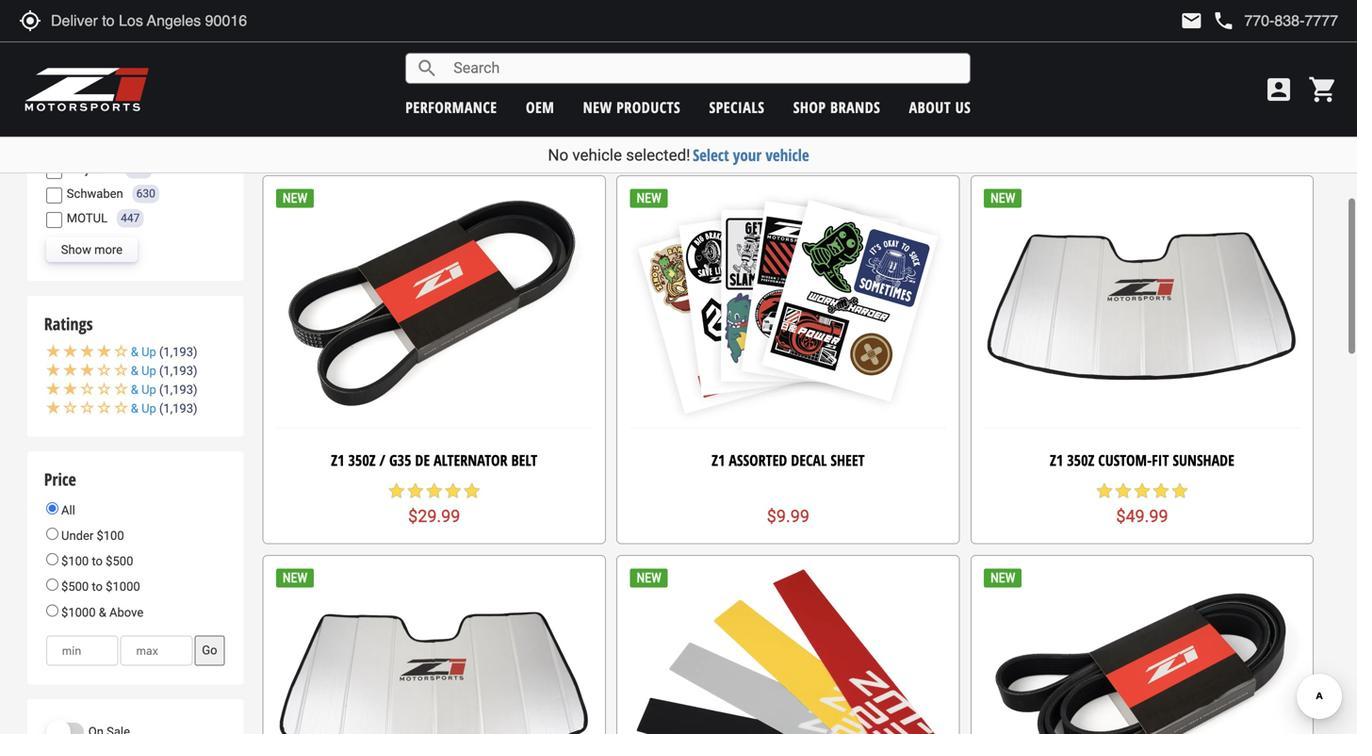 Task type: vqa. For each thing, say whether or not it's contained in the screenshot.
$1000 & above
yes



Task type: describe. For each thing, give the bounding box(es) containing it.
star star star star star $14.99
[[741, 102, 835, 147]]

brand
[[44, 31, 83, 54]]

3 1,193 from the top
[[163, 383, 193, 397]]

account_box link
[[1259, 74, 1299, 105]]

shop brands
[[793, 97, 881, 117]]

0 horizontal spatial belt
[[511, 450, 537, 470]]

2 & up 1,193 from the top
[[131, 364, 193, 378]]

z1 350z / g35 de alternator belt
[[331, 450, 537, 470]]

g35 for alternator
[[389, 450, 411, 470]]

assorted
[[729, 450, 787, 470]]

products
[[617, 97, 681, 117]]

no
[[548, 146, 569, 164]]

to for $500
[[92, 580, 103, 594]]

oem
[[526, 97, 555, 117]]

select
[[693, 144, 729, 166]]

mail phone
[[1180, 9, 1235, 32]]

to for $100
[[92, 554, 103, 568]]

no vehicle selected! select your vehicle
[[548, 144, 809, 166]]

price
[[44, 468, 76, 491]]

/ for a/c
[[719, 70, 725, 90]]

account_box
[[1264, 74, 1294, 105]]

decal
[[791, 450, 827, 470]]

max number field
[[120, 636, 193, 666]]

go button
[[194, 636, 225, 666]]

4 & up 1,193 from the top
[[131, 401, 193, 416]]

custom-
[[1098, 450, 1152, 470]]

new products
[[583, 97, 681, 117]]

sheet
[[831, 450, 865, 470]]

oil
[[477, 70, 497, 90]]

z1 stainless steel magnetic oil drain plug
[[296, 70, 572, 90]]

my_location
[[19, 9, 41, 32]]

$14.99
[[762, 127, 814, 147]]

1 & up 1,193 from the top
[[131, 345, 193, 359]]

project x
[[67, 162, 116, 176]]

oem link
[[526, 97, 555, 117]]

1 vertical spatial $100
[[61, 554, 89, 568]]

0 vertical spatial $1000
[[106, 580, 140, 594]]

under  $100
[[58, 529, 124, 543]]

mail
[[1180, 9, 1203, 32]]

stainless
[[313, 70, 373, 90]]

1284
[[108, 138, 133, 151]]

x
[[108, 162, 116, 176]]

steel
[[376, 70, 408, 90]]

us
[[955, 97, 971, 117]]

go
[[202, 643, 217, 657]]

810
[[129, 163, 148, 176]]

shopping_cart
[[1308, 74, 1338, 105]]

plug
[[542, 70, 572, 90]]

de for alternator
[[415, 450, 430, 470]]

star star star star star $49.99
[[1095, 482, 1189, 527]]

all
[[58, 503, 75, 517]]

about
[[909, 97, 951, 117]]

350z for z1 350z / g35 de a/c compressor belt
[[688, 70, 715, 90]]

z1 for z1 motorsports
[[67, 113, 81, 127]]

0 vertical spatial $29.99
[[1116, 127, 1168, 147]]

nissan
[[67, 64, 105, 78]]

a/c
[[773, 70, 794, 90]]

5392
[[118, 65, 143, 78]]

1 horizontal spatial belt
[[880, 70, 906, 90]]

ratings
[[44, 312, 93, 335]]

2 1,193 from the top
[[163, 364, 193, 378]]

3 & up 1,193 from the top
[[131, 383, 193, 397]]

4 1,193 from the top
[[163, 401, 193, 416]]

$29.99 inside star star star star star $29.99
[[408, 507, 460, 527]]

z1 assorted decal sheet
[[712, 450, 865, 470]]

motul
[[67, 211, 108, 225]]

630
[[136, 187, 155, 200]]



Task type: locate. For each thing, give the bounding box(es) containing it.
None checkbox
[[46, 90, 62, 106], [46, 188, 62, 204], [46, 212, 62, 228], [46, 90, 62, 106], [46, 188, 62, 204], [46, 212, 62, 228]]

None radio
[[46, 502, 58, 515], [46, 528, 58, 540], [46, 553, 58, 566], [46, 579, 58, 591], [46, 502, 58, 515], [46, 528, 58, 540], [46, 553, 58, 566], [46, 579, 58, 591]]

schwaben
[[67, 187, 123, 201]]

shopping_cart link
[[1304, 74, 1338, 105]]

$100 to $500
[[58, 554, 133, 568]]

350z for z1 350z custom-fit sunshade
[[1067, 450, 1095, 470]]

vehicle
[[766, 144, 809, 166], [572, 146, 622, 164]]

bride
[[67, 138, 95, 152]]

3 up from the top
[[141, 383, 156, 397]]

0 horizontal spatial de
[[415, 450, 430, 470]]

1 vertical spatial to
[[92, 580, 103, 594]]

about us link
[[909, 97, 971, 117]]

specials
[[709, 97, 765, 117]]

0 horizontal spatial g35
[[389, 450, 411, 470]]

0 vertical spatial de
[[755, 70, 770, 90]]

1 to from the top
[[92, 554, 103, 568]]

$500 to $1000
[[58, 580, 140, 594]]

$100 down under
[[61, 554, 89, 568]]

show more
[[61, 243, 123, 257]]

1 vertical spatial $500
[[61, 580, 89, 594]]

infiniti
[[67, 89, 100, 103]]

vehicle inside no vehicle selected! select your vehicle
[[572, 146, 622, 164]]

up
[[141, 345, 156, 359], [141, 364, 156, 378], [141, 383, 156, 397], [141, 401, 156, 416]]

$19.99
[[408, 127, 460, 147]]

shop brands link
[[793, 97, 881, 117]]

2 up from the top
[[141, 364, 156, 378]]

belt up the brands
[[880, 70, 906, 90]]

0 vertical spatial $100
[[97, 529, 124, 543]]

$49.99
[[1116, 507, 1168, 527]]

1 horizontal spatial vehicle
[[766, 144, 809, 166]]

1 1,193 from the top
[[163, 345, 193, 359]]

vehicle right your
[[766, 144, 809, 166]]

compressor
[[798, 70, 876, 90]]

new
[[583, 97, 612, 117]]

0 horizontal spatial 350z
[[348, 450, 376, 470]]

1 horizontal spatial $1000
[[106, 580, 140, 594]]

brands
[[830, 97, 881, 117]]

$500
[[106, 554, 133, 568], [61, 580, 89, 594]]

new products link
[[583, 97, 681, 117]]

2 horizontal spatial 350z
[[1067, 450, 1095, 470]]

to
[[92, 554, 103, 568], [92, 580, 103, 594]]

0 vertical spatial $500
[[106, 554, 133, 568]]

fit
[[1152, 450, 1169, 470]]

0 vertical spatial /
[[719, 70, 725, 90]]

0 horizontal spatial vehicle
[[572, 146, 622, 164]]

selected!
[[626, 146, 690, 164]]

3531
[[114, 89, 139, 102]]

your
[[733, 144, 762, 166]]

0 vertical spatial belt
[[880, 70, 906, 90]]

1 vertical spatial $1000
[[61, 605, 96, 619]]

under
[[61, 529, 94, 543]]

1,193
[[163, 345, 193, 359], [163, 364, 193, 378], [163, 383, 193, 397], [163, 401, 193, 416]]

sunshade
[[1173, 450, 1235, 470]]

drain
[[501, 70, 539, 90]]

alternator
[[434, 450, 508, 470]]

447
[[121, 212, 140, 225]]

specials link
[[709, 97, 765, 117]]

1 vertical spatial $29.99
[[408, 507, 460, 527]]

$1000 & above
[[58, 605, 143, 619]]

/ up specials
[[719, 70, 725, 90]]

350z
[[688, 70, 715, 90], [348, 450, 376, 470], [1067, 450, 1095, 470]]

1 horizontal spatial $500
[[106, 554, 133, 568]]

z1 for z1 350z / g35 de a/c compressor belt
[[671, 70, 684, 90]]

phone
[[1212, 9, 1235, 32]]

to up $500 to $1000
[[92, 554, 103, 568]]

& up 1,193
[[131, 345, 193, 359], [131, 364, 193, 378], [131, 383, 193, 397], [131, 401, 193, 416]]

1 horizontal spatial $100
[[97, 529, 124, 543]]

performance link
[[406, 97, 497, 117]]

de left a/c
[[755, 70, 770, 90]]

project
[[67, 162, 105, 176]]

de up star star star star star $29.99
[[415, 450, 430, 470]]

g35 for a/c
[[729, 70, 751, 90]]

select your vehicle link
[[693, 144, 809, 166]]

vehicle right no at top left
[[572, 146, 622, 164]]

1 horizontal spatial de
[[755, 70, 770, 90]]

$1000
[[106, 580, 140, 594], [61, 605, 96, 619]]

$1000 up above
[[106, 580, 140, 594]]

1 horizontal spatial g35
[[729, 70, 751, 90]]

z1 for z1 350z / g35 de alternator belt
[[331, 450, 345, 470]]

0 horizontal spatial $100
[[61, 554, 89, 568]]

1 vertical spatial /
[[379, 450, 386, 470]]

4 up from the top
[[141, 401, 156, 416]]

$100
[[97, 529, 124, 543], [61, 554, 89, 568]]

show more button
[[46, 238, 138, 262]]

Search search field
[[438, 54, 970, 83]]

above
[[109, 605, 143, 619]]

&
[[131, 345, 138, 359], [131, 364, 138, 378], [131, 383, 138, 397], [131, 401, 138, 416], [99, 605, 106, 619]]

phone link
[[1212, 9, 1338, 32]]

z1 for z1 350z custom-fit sunshade
[[1050, 450, 1063, 470]]

z1 350z custom-fit sunshade
[[1050, 450, 1235, 470]]

/
[[719, 70, 725, 90], [379, 450, 386, 470]]

z1 motorsports
[[67, 113, 152, 127]]

$29.99
[[1116, 127, 1168, 147], [408, 507, 460, 527]]

$500 down $100 to $500
[[61, 580, 89, 594]]

star
[[741, 102, 760, 120], [760, 102, 779, 120], [779, 102, 798, 120], [798, 102, 817, 120], [817, 102, 835, 120], [387, 482, 406, 500], [406, 482, 425, 500], [425, 482, 444, 500], [444, 482, 463, 500], [463, 482, 481, 500], [1095, 482, 1114, 500], [1114, 482, 1133, 500], [1133, 482, 1152, 500], [1152, 482, 1171, 500], [1171, 482, 1189, 500]]

None radio
[[46, 604, 58, 617]]

0 vertical spatial g35
[[729, 70, 751, 90]]

1 vertical spatial g35
[[389, 450, 411, 470]]

1 vertical spatial belt
[[511, 450, 537, 470]]

shop
[[793, 97, 826, 117]]

$9.99
[[767, 507, 810, 527]]

350z for z1 350z / g35 de alternator belt
[[348, 450, 376, 470]]

None checkbox
[[46, 65, 62, 81], [46, 139, 62, 155], [46, 163, 62, 179], [46, 65, 62, 81], [46, 139, 62, 155], [46, 163, 62, 179]]

mail link
[[1180, 9, 1203, 32]]

/ for alternator
[[379, 450, 386, 470]]

0 horizontal spatial $1000
[[61, 605, 96, 619]]

z1 for z1 stainless steel magnetic oil drain plug
[[296, 70, 310, 90]]

performance
[[406, 97, 497, 117]]

1 vertical spatial de
[[415, 450, 430, 470]]

$500 up $500 to $1000
[[106, 554, 133, 568]]

g35 up star star star star star $29.99
[[389, 450, 411, 470]]

$100 up $100 to $500
[[97, 529, 124, 543]]

2 to from the top
[[92, 580, 103, 594]]

about us
[[909, 97, 971, 117]]

g35 up specials link
[[729, 70, 751, 90]]

1 horizontal spatial /
[[719, 70, 725, 90]]

show
[[61, 243, 91, 257]]

de for a/c
[[755, 70, 770, 90]]

belt right "alternator" on the left bottom
[[511, 450, 537, 470]]

z1 for z1 assorted decal sheet
[[712, 450, 725, 470]]

g35
[[729, 70, 751, 90], [389, 450, 411, 470]]

0 horizontal spatial $500
[[61, 580, 89, 594]]

1 horizontal spatial $29.99
[[1116, 127, 1168, 147]]

0 vertical spatial to
[[92, 554, 103, 568]]

/ left "alternator" on the left bottom
[[379, 450, 386, 470]]

more
[[94, 243, 123, 257]]

0 horizontal spatial /
[[379, 450, 386, 470]]

motorsports
[[84, 113, 152, 127]]

1 horizontal spatial 350z
[[688, 70, 715, 90]]

min number field
[[46, 636, 118, 666]]

de
[[755, 70, 770, 90], [415, 450, 430, 470]]

star star star star star $29.99
[[387, 482, 481, 527]]

magnetic
[[412, 70, 474, 90]]

z1 motorsports logo image
[[24, 66, 150, 113]]

z1 350z / g35 de a/c compressor belt
[[671, 70, 906, 90]]

1 up from the top
[[141, 345, 156, 359]]

$1000 down $500 to $1000
[[61, 605, 96, 619]]

search
[[416, 57, 438, 80]]

0 horizontal spatial $29.99
[[408, 507, 460, 527]]

z1
[[296, 70, 310, 90], [671, 70, 684, 90], [67, 113, 81, 127], [331, 450, 345, 470], [712, 450, 725, 470], [1050, 450, 1063, 470]]

to down $100 to $500
[[92, 580, 103, 594]]



